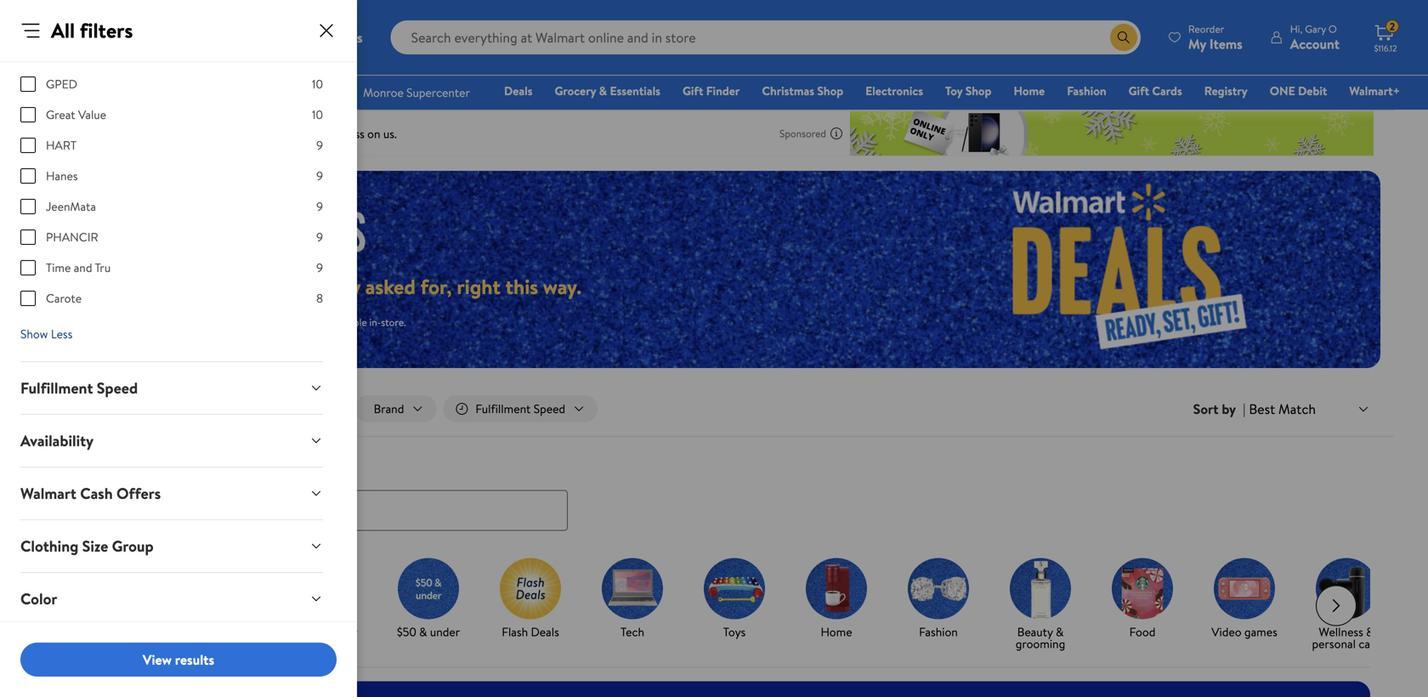 Task type: describe. For each thing, give the bounding box(es) containing it.
in-
[[369, 315, 381, 329]]

10 for great value
[[312, 106, 323, 123]]

view results button
[[20, 643, 337, 677]]

0 horizontal spatial walmart black friday deals for days image
[[68, 209, 381, 252]]

toy shop
[[946, 82, 992, 99]]

availability
[[20, 430, 94, 452]]

walmart+ link
[[1342, 82, 1408, 100]]

major
[[68, 272, 119, 301]]

time and tru
[[46, 259, 111, 276]]

view results
[[143, 650, 214, 669]]

grooming
[[1016, 636, 1066, 652]]

fulfillment
[[20, 378, 93, 399]]

9 for phancir
[[317, 229, 323, 245]]

get it by christmas link
[[78, 558, 167, 654]]

electronics link
[[858, 82, 931, 100]]

in-store
[[191, 401, 232, 417]]

$50 & under link
[[384, 558, 473, 642]]

electronics
[[866, 82, 924, 99]]

shop food image
[[1112, 558, 1173, 620]]

shop toys. image
[[704, 558, 765, 620]]

fulfillment speed button
[[7, 362, 337, 414]]

speed
[[97, 378, 138, 399]]

gift cards link
[[1121, 82, 1190, 100]]

no
[[152, 315, 166, 329]]

& for $10
[[214, 624, 222, 640]]

1 vertical spatial fashion
[[919, 624, 958, 640]]

rain
[[168, 315, 185, 329]]

all filters dialog
[[0, 0, 357, 697]]

1 horizontal spatial christmas
[[762, 82, 815, 99]]

get gifts in time for christmas. image
[[92, 558, 153, 620]]

by inside sort and filter section element
[[1222, 400, 1236, 418]]

fulfillment speed
[[20, 378, 138, 399]]

asked
[[365, 272, 416, 301]]

availability button
[[7, 415, 337, 467]]

while supplies last. no rain checks. select items may not be available in-store.
[[68, 315, 406, 329]]

view
[[143, 650, 172, 669]]

beauty & grooming
[[1016, 624, 1066, 652]]

essentials
[[610, 82, 661, 99]]

results
[[175, 650, 214, 669]]

and
[[74, 259, 92, 276]]

offers
[[116, 483, 161, 504]]

value
[[78, 106, 106, 123]]

supplies
[[95, 315, 130, 329]]

1 vertical spatial fashion link
[[895, 558, 983, 642]]

in-
[[191, 401, 205, 417]]

$116.12
[[1375, 43, 1398, 54]]

savings
[[124, 272, 189, 301]]

not
[[299, 315, 314, 329]]

games
[[1245, 624, 1278, 640]]

available
[[330, 315, 367, 329]]

be
[[316, 315, 327, 329]]

0 vertical spatial home link
[[1006, 82, 1053, 100]]

fashion image
[[908, 558, 969, 620]]

1 horizontal spatial walmart black friday deals for days image
[[895, 171, 1381, 368]]

shop twenty-five dollars and under. image
[[296, 558, 357, 620]]

shop ten dollars and under. image
[[194, 558, 255, 620]]

shop for toy shop
[[966, 82, 992, 99]]

under for $10 & under
[[225, 624, 255, 640]]

video games link
[[1201, 558, 1289, 642]]

flash
[[502, 624, 528, 640]]

it
[[122, 624, 130, 640]]

show
[[20, 326, 48, 342]]

group
[[112, 536, 154, 557]]

0 vertical spatial fashion link
[[1060, 82, 1114, 100]]

clothing size group button
[[7, 520, 337, 572]]

shop for christmas shop
[[817, 82, 844, 99]]

less
[[51, 326, 73, 342]]

Search search field
[[391, 20, 1141, 54]]

$25
[[295, 624, 314, 640]]

grocery & essentials link
[[547, 82, 668, 100]]

walmart+
[[1350, 82, 1401, 99]]

9 for jeenmata
[[317, 198, 323, 215]]

one
[[1270, 82, 1296, 99]]

food link
[[1099, 558, 1187, 642]]

while
[[68, 315, 93, 329]]

0 horizontal spatial christmas
[[97, 636, 148, 652]]

toys link
[[690, 558, 779, 642]]

filters inside all filters dialog
[[80, 16, 133, 45]]

wellness & personal care
[[1313, 624, 1381, 652]]

under for $25 & under
[[328, 624, 358, 640]]

video
[[1212, 624, 1242, 640]]

under for $50 & under
[[430, 624, 460, 640]]

walmart cash offers button
[[7, 468, 337, 520]]

$50
[[397, 624, 417, 640]]

gift finder link
[[675, 82, 748, 100]]

Walmart Site-Wide search field
[[391, 20, 1141, 54]]

clothing size group
[[20, 536, 154, 557]]

tech
[[621, 624, 645, 640]]

cards
[[1153, 82, 1183, 99]]

grocery & essentials
[[555, 82, 661, 99]]

deals inside flash deals link
[[531, 624, 559, 640]]

registry link
[[1197, 82, 1256, 100]]

grocery
[[555, 82, 596, 99]]

items
[[252, 315, 276, 329]]

beauty
[[1018, 624, 1053, 640]]

time
[[46, 259, 71, 276]]

all filters inside button
[[87, 401, 133, 417]]

one debit
[[1270, 82, 1328, 99]]

personal
[[1313, 636, 1356, 652]]

9 for time and tru
[[317, 259, 323, 276]]

walmart
[[20, 483, 76, 504]]

home image
[[806, 558, 867, 620]]

hanes
[[46, 168, 78, 184]]



Task type: vqa. For each thing, say whether or not it's contained in the screenshot.
the Beauty & grooming
yes



Task type: locate. For each thing, give the bounding box(es) containing it.
Search in deals search field
[[54, 490, 568, 531]]

last.
[[133, 315, 150, 329]]

None checkbox
[[20, 77, 36, 92], [20, 107, 36, 122], [20, 168, 36, 184], [20, 260, 36, 276], [20, 291, 36, 306], [20, 77, 36, 92], [20, 107, 36, 122], [20, 168, 36, 184], [20, 260, 36, 276], [20, 291, 36, 306]]

one debit link
[[1263, 82, 1335, 100]]

1 horizontal spatial home link
[[1006, 82, 1053, 100]]

sponsored
[[780, 126, 827, 141]]

by
[[1222, 400, 1236, 418], [133, 624, 145, 640]]

deals left the grocery at the top left of page
[[504, 82, 533, 99]]

wellness
[[1319, 624, 1364, 640]]

clothing
[[20, 536, 79, 557]]

walmart image
[[27, 24, 138, 51]]

0 vertical spatial christmas
[[762, 82, 815, 99]]

3 9 from the top
[[317, 198, 323, 215]]

0 horizontal spatial under
[[225, 624, 255, 640]]

1 vertical spatial christmas
[[97, 636, 148, 652]]

2 under from the left
[[328, 624, 358, 640]]

None checkbox
[[20, 138, 36, 153], [20, 199, 36, 214], [20, 230, 36, 245], [20, 138, 36, 153], [20, 199, 36, 214], [20, 230, 36, 245]]

close panel image
[[316, 20, 337, 41]]

0 horizontal spatial gift
[[683, 82, 704, 99]]

all inside dialog
[[51, 16, 75, 45]]

& right $10
[[214, 624, 222, 640]]

1 vertical spatial 10
[[312, 106, 323, 123]]

toys
[[723, 624, 746, 640]]

all filters button
[[54, 395, 152, 423]]

carote
[[46, 290, 82, 307]]

1 shop from the left
[[817, 82, 844, 99]]

4 9 from the top
[[317, 229, 323, 245]]

|
[[1243, 400, 1246, 418]]

jeenmata
[[46, 198, 96, 215]]

& right wellness
[[1367, 624, 1375, 640]]

shop fifty dollars and under. image
[[398, 558, 459, 620]]

$10 & under link
[[180, 558, 269, 642]]

may
[[278, 315, 296, 329]]

toy
[[946, 82, 963, 99]]

gped
[[46, 76, 77, 92]]

gift left finder
[[683, 82, 704, 99]]

1 gift from the left
[[683, 82, 704, 99]]

everything
[[221, 272, 316, 301]]

for,
[[421, 272, 452, 301]]

0 horizontal spatial fashion link
[[895, 558, 983, 642]]

9
[[317, 137, 323, 153], [317, 168, 323, 184], [317, 198, 323, 215], [317, 229, 323, 245], [317, 259, 323, 276]]

color button
[[7, 573, 337, 625]]

by right the it
[[133, 624, 145, 640]]

& inside grocery & essentials link
[[599, 82, 607, 99]]

0 horizontal spatial shop
[[817, 82, 844, 99]]

walmart black friday deals for days image
[[895, 171, 1381, 368], [68, 209, 381, 252]]

beauty & grooming link
[[997, 558, 1085, 654]]

sort by |
[[1194, 400, 1246, 418]]

2
[[1390, 19, 1396, 34]]

major savings on everything they asked for, right this way.
[[68, 272, 582, 301]]

shop video games. image
[[1214, 558, 1276, 620]]

all filters down speed
[[87, 401, 133, 417]]

0 horizontal spatial fashion
[[919, 624, 958, 640]]

under right $25
[[328, 624, 358, 640]]

brand group
[[20, 0, 323, 321]]

fashion left gift cards link
[[1067, 82, 1107, 99]]

& inside the $50 & under link
[[419, 624, 427, 640]]

great value
[[46, 106, 106, 123]]

home down 'home' image
[[821, 624, 853, 640]]

gift for gift cards
[[1129, 82, 1150, 99]]

$10
[[194, 624, 211, 640]]

1 9 from the top
[[317, 137, 323, 153]]

all up gped at the left
[[51, 16, 75, 45]]

finder
[[706, 82, 740, 99]]

& right $50
[[419, 624, 427, 640]]

all filters inside dialog
[[51, 16, 133, 45]]

care
[[1359, 636, 1381, 652]]

1 horizontal spatial under
[[328, 624, 358, 640]]

hart
[[46, 137, 77, 153]]

by left |
[[1222, 400, 1236, 418]]

0 horizontal spatial home
[[821, 624, 853, 640]]

& inside $25 & under link
[[317, 624, 325, 640]]

1 horizontal spatial by
[[1222, 400, 1236, 418]]

tru
[[95, 259, 111, 276]]

& for beauty
[[1056, 624, 1064, 640]]

gift left cards
[[1129, 82, 1150, 99]]

deals inside deals link
[[504, 82, 533, 99]]

5 9 from the top
[[317, 259, 323, 276]]

0 horizontal spatial by
[[133, 624, 145, 640]]

deals right flash
[[531, 624, 559, 640]]

2 10 from the top
[[312, 106, 323, 123]]

0 vertical spatial 10
[[312, 76, 323, 92]]

great
[[46, 106, 75, 123]]

0 horizontal spatial home link
[[793, 558, 881, 642]]

0 vertical spatial deals
[[504, 82, 533, 99]]

1 horizontal spatial fashion
[[1067, 82, 1107, 99]]

deals down availability
[[54, 456, 91, 478]]

& for wellness
[[1367, 624, 1375, 640]]

1 10 from the top
[[312, 76, 323, 92]]

shop
[[817, 82, 844, 99], [966, 82, 992, 99]]

gift for gift finder
[[683, 82, 704, 99]]

1 horizontal spatial shop
[[966, 82, 992, 99]]

all down fulfillment speed
[[87, 401, 100, 417]]

christmas shop link
[[755, 82, 851, 100]]

1 horizontal spatial fashion link
[[1060, 82, 1114, 100]]

& right beauty
[[1056, 624, 1064, 640]]

1 vertical spatial home link
[[793, 558, 881, 642]]

flash deals image
[[500, 558, 561, 620]]

walmart cash offers
[[20, 483, 161, 504]]

& for grocery
[[599, 82, 607, 99]]

sort
[[1194, 400, 1219, 418]]

store
[[205, 401, 232, 417]]

get
[[100, 624, 120, 640]]

& for $50
[[419, 624, 427, 640]]

gift cards
[[1129, 82, 1183, 99]]

filters inside "all filters" button
[[103, 401, 133, 417]]

1 vertical spatial filters
[[103, 401, 133, 417]]

on
[[194, 272, 216, 301]]

shop wellness and self-care. image
[[1316, 558, 1378, 620]]

christmas
[[762, 82, 815, 99], [97, 636, 148, 652]]

& for $25
[[317, 624, 325, 640]]

cash
[[80, 483, 113, 504]]

& right $25
[[317, 624, 325, 640]]

right
[[457, 272, 501, 301]]

home
[[1014, 82, 1045, 99], [821, 624, 853, 640]]

shop beauty and grooming. image
[[1010, 558, 1071, 620]]

Deals search field
[[34, 456, 1395, 531]]

color
[[20, 588, 57, 610]]

1 vertical spatial all
[[87, 401, 100, 417]]

1 horizontal spatial all
[[87, 401, 100, 417]]

fashion
[[1067, 82, 1107, 99], [919, 624, 958, 640]]

show less
[[20, 326, 73, 342]]

1 horizontal spatial gift
[[1129, 82, 1150, 99]]

all
[[51, 16, 75, 45], [87, 401, 100, 417]]

they
[[321, 272, 361, 301]]

0 vertical spatial fashion
[[1067, 82, 1107, 99]]

sort and filter section element
[[34, 382, 1395, 436]]

& inside $10 & under link
[[214, 624, 222, 640]]

this
[[506, 272, 538, 301]]

by inside get it by christmas
[[133, 624, 145, 640]]

deals inside deals search box
[[54, 456, 91, 478]]

shop up sponsored on the right top of the page
[[817, 82, 844, 99]]

1 under from the left
[[225, 624, 255, 640]]

flash deals link
[[486, 558, 575, 642]]

all inside button
[[87, 401, 100, 417]]

1 vertical spatial deals
[[54, 456, 91, 478]]

3 under from the left
[[430, 624, 460, 640]]

under
[[225, 624, 255, 640], [328, 624, 358, 640], [430, 624, 460, 640]]

& inside wellness & personal care
[[1367, 624, 1375, 640]]

0 vertical spatial filters
[[80, 16, 133, 45]]

under right $50
[[430, 624, 460, 640]]

video games
[[1212, 624, 1278, 640]]

checks.
[[187, 315, 219, 329]]

wellness & personal care link
[[1303, 558, 1391, 654]]

next slide for chipmodulewithimages list image
[[1316, 586, 1357, 626]]

store.
[[381, 315, 406, 329]]

home right toy shop
[[1014, 82, 1045, 99]]

food
[[1130, 624, 1156, 640]]

0 vertical spatial by
[[1222, 400, 1236, 418]]

10 for gped
[[312, 76, 323, 92]]

2 gift from the left
[[1129, 82, 1150, 99]]

all filters up gped at the left
[[51, 16, 133, 45]]

1 vertical spatial all filters
[[87, 401, 133, 417]]

9 for hart
[[317, 137, 323, 153]]

all filters
[[51, 16, 133, 45], [87, 401, 133, 417]]

fashion link
[[1060, 82, 1114, 100], [895, 558, 983, 642]]

phancir
[[46, 229, 98, 245]]

shop tech. image
[[602, 558, 663, 620]]

1 horizontal spatial home
[[1014, 82, 1045, 99]]

2 horizontal spatial under
[[430, 624, 460, 640]]

in-store button
[[159, 395, 250, 423]]

0 vertical spatial home
[[1014, 82, 1045, 99]]

8
[[316, 290, 323, 307]]

home link
[[1006, 82, 1053, 100], [793, 558, 881, 642]]

way.
[[543, 272, 582, 301]]

& right the grocery at the top left of page
[[599, 82, 607, 99]]

0 horizontal spatial all
[[51, 16, 75, 45]]

2 vertical spatial deals
[[531, 624, 559, 640]]

1 vertical spatial home
[[821, 624, 853, 640]]

0 vertical spatial all
[[51, 16, 75, 45]]

1 vertical spatial by
[[133, 624, 145, 640]]

9 for hanes
[[317, 168, 323, 184]]

$25 & under link
[[282, 558, 371, 642]]

& inside beauty & grooming
[[1056, 624, 1064, 640]]

$50 & under
[[397, 624, 460, 640]]

under right $10
[[225, 624, 255, 640]]

get it by christmas
[[97, 624, 148, 652]]

0 vertical spatial all filters
[[51, 16, 133, 45]]

gift
[[683, 82, 704, 99], [1129, 82, 1150, 99]]

2 shop from the left
[[966, 82, 992, 99]]

2 9 from the top
[[317, 168, 323, 184]]

fashion down fashion "image"
[[919, 624, 958, 640]]

shop right toy
[[966, 82, 992, 99]]

christmas shop
[[762, 82, 844, 99]]

$25 & under
[[295, 624, 358, 640]]



